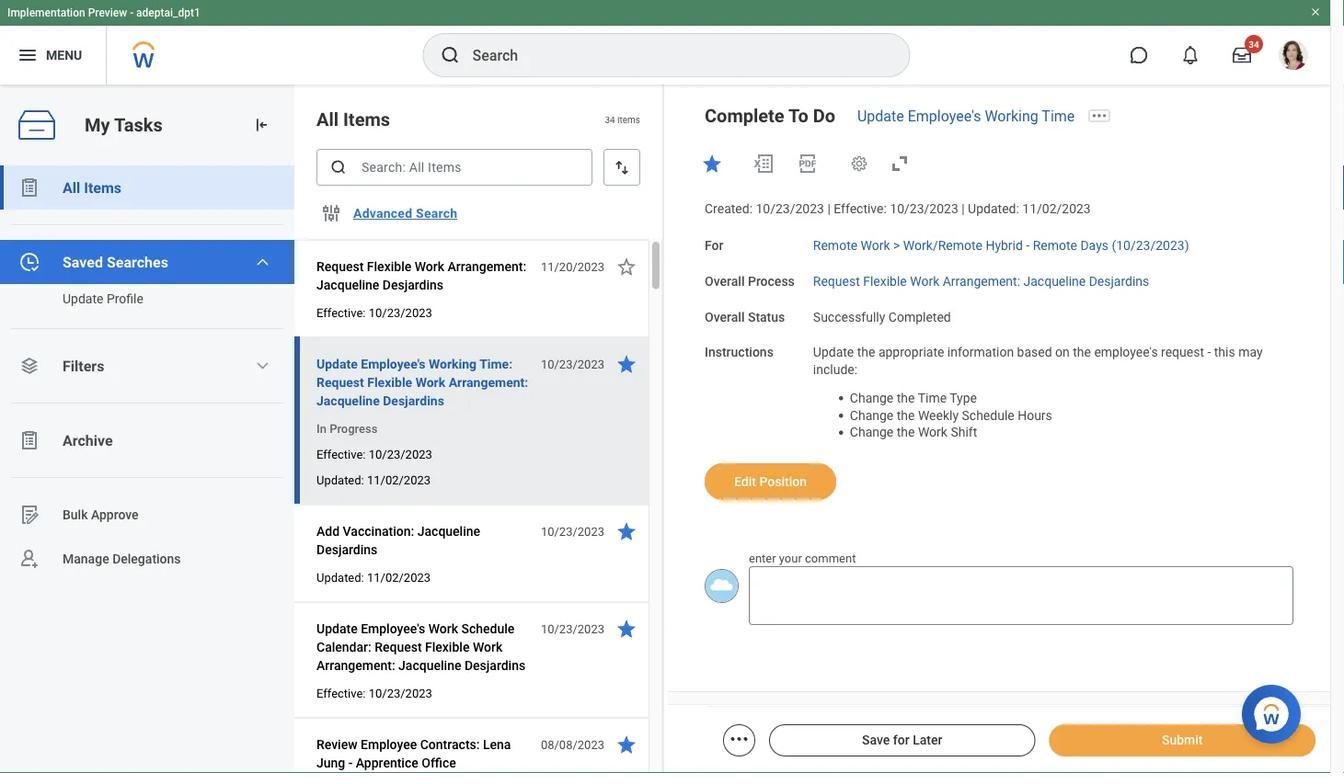 Task type: locate. For each thing, give the bounding box(es) containing it.
all items inside item list element
[[317, 109, 390, 130]]

1 horizontal spatial schedule
[[962, 408, 1015, 423]]

jacqueline inside button
[[317, 277, 379, 293]]

1 horizontal spatial |
[[962, 202, 965, 217]]

working inside update employee's working time: request flexible work arrangement: jacqueline desjardins
[[429, 357, 477, 372]]

progress
[[330, 422, 378, 436]]

update up fullscreen icon
[[858, 107, 904, 125]]

0 horizontal spatial items
[[84, 179, 121, 196]]

desjardins inside update employee's working time: request flexible work arrangement: jacqueline desjardins
[[383, 393, 444, 409]]

employee's up progress at the bottom left of page
[[361, 357, 426, 372]]

work inside update employee's working time: request flexible work arrangement: jacqueline desjardins
[[416, 375, 446, 390]]

34 left profile logan mcneil image on the right top of the page
[[1249, 39, 1259, 50]]

0 horizontal spatial remote
[[813, 238, 858, 253]]

0 vertical spatial 34
[[1249, 39, 1259, 50]]

0 vertical spatial updated: 11/02/2023
[[317, 473, 431, 487]]

2 vertical spatial star image
[[616, 618, 638, 640]]

1 star image from the top
[[616, 353, 638, 375]]

overall process
[[705, 274, 795, 289]]

1 vertical spatial all
[[63, 179, 80, 196]]

work
[[861, 238, 890, 253], [415, 259, 444, 274], [910, 274, 940, 289], [416, 375, 446, 390], [918, 425, 948, 440], [428, 622, 458, 637], [473, 640, 503, 655]]

employee's up "calendar:"
[[361, 622, 425, 637]]

schedule
[[962, 408, 1015, 423], [461, 622, 515, 637]]

arrangement: down search on the left top
[[448, 259, 526, 274]]

0 vertical spatial star image
[[616, 353, 638, 375]]

1 effective: 10/23/2023 from the top
[[317, 306, 432, 320]]

1 horizontal spatial remote
[[1033, 238, 1077, 253]]

request
[[317, 259, 364, 274], [813, 274, 860, 289], [317, 375, 364, 390], [375, 640, 422, 655]]

items down "my"
[[84, 179, 121, 196]]

1 horizontal spatial request flexible work arrangement: jacqueline desjardins
[[813, 274, 1150, 289]]

0 horizontal spatial 34
[[605, 114, 615, 125]]

3 change from the top
[[850, 425, 894, 440]]

time
[[1042, 107, 1075, 125], [918, 391, 947, 406]]

overall for overall process
[[705, 274, 745, 289]]

remote left >
[[813, 238, 858, 253]]

effective: down "request flexible work arrangement: jacqueline desjardins" button
[[317, 306, 366, 320]]

update employee's working time link
[[858, 107, 1075, 125]]

items up search image
[[343, 109, 390, 130]]

my tasks element
[[0, 85, 294, 774]]

my tasks
[[85, 114, 163, 136]]

effective: 10/23/2023 for employee's
[[317, 687, 432, 701]]

2 vertical spatial effective: 10/23/2023
[[317, 687, 432, 701]]

update employee's working time: request flexible work arrangement: jacqueline desjardins
[[317, 357, 528, 409]]

updated:
[[968, 202, 1019, 217], [317, 473, 364, 487], [317, 571, 364, 585]]

overall
[[705, 274, 745, 289], [705, 309, 745, 325]]

overall for overall status
[[705, 309, 745, 325]]

this
[[1214, 345, 1235, 360]]

0 horizontal spatial working
[[429, 357, 477, 372]]

items
[[343, 109, 390, 130], [84, 179, 121, 196]]

edit
[[734, 474, 756, 489]]

enter your comment text field
[[749, 567, 1294, 626]]

request up in progress
[[317, 375, 364, 390]]

filters
[[63, 357, 104, 375]]

bulk approve
[[63, 508, 139, 523]]

1 vertical spatial overall
[[705, 309, 745, 325]]

1 vertical spatial 34
[[605, 114, 615, 125]]

0 vertical spatial employee's
[[908, 107, 981, 125]]

search image
[[329, 158, 348, 177]]

update for update employee's working time: request flexible work arrangement: jacqueline desjardins
[[317, 357, 358, 372]]

1 vertical spatial star image
[[616, 256, 638, 278]]

information
[[948, 345, 1014, 360]]

- left this
[[1208, 345, 1211, 360]]

related actions image
[[728, 729, 750, 751]]

apprentice
[[356, 756, 418, 771]]

menu banner
[[0, 0, 1331, 85]]

2 overall from the top
[[705, 309, 745, 325]]

0 vertical spatial items
[[343, 109, 390, 130]]

effective: 10/23/2023 down "request flexible work arrangement: jacqueline desjardins" button
[[317, 306, 432, 320]]

11/02/2023 up days
[[1023, 202, 1091, 217]]

update up include:
[[813, 345, 854, 360]]

effective: 10/23/2023 up employee
[[317, 687, 432, 701]]

review employee contracts: lena jung - apprentice offic button
[[317, 734, 531, 774]]

desjardins inside button
[[383, 277, 444, 293]]

request inside update employee's working time: request flexible work arrangement: jacqueline desjardins
[[317, 375, 364, 390]]

profile logan mcneil image
[[1279, 40, 1308, 74]]

1 vertical spatial working
[[429, 357, 477, 372]]

0 vertical spatial time
[[1042, 107, 1075, 125]]

edit position
[[734, 474, 807, 489]]

1 vertical spatial time
[[918, 391, 947, 406]]

items inside button
[[84, 179, 121, 196]]

0 vertical spatial working
[[985, 107, 1039, 125]]

2 vertical spatial employee's
[[361, 622, 425, 637]]

request flexible work arrangement: jacqueline desjardins down search on the left top
[[317, 259, 526, 293]]

updated: 11/02/2023 up vaccination:
[[317, 473, 431, 487]]

desjardins
[[1089, 274, 1150, 289], [383, 277, 444, 293], [383, 393, 444, 409], [317, 542, 377, 558], [465, 658, 526, 674]]

remote left days
[[1033, 238, 1077, 253]]

overall down for
[[705, 274, 745, 289]]

update down saved at the top of page
[[63, 291, 103, 306]]

request flexible work arrangement: jacqueline desjardins button
[[317, 256, 531, 296]]

1 vertical spatial star image
[[616, 521, 638, 543]]

0 vertical spatial all
[[317, 109, 339, 130]]

clock check image
[[18, 251, 40, 273]]

|
[[828, 202, 831, 217], [962, 202, 965, 217]]

add vaccination: jacqueline desjardins
[[317, 524, 480, 558]]

34 for 34 items
[[605, 114, 615, 125]]

employee's inside update employee's working time: request flexible work arrangement: jacqueline desjardins
[[361, 357, 426, 372]]

0 horizontal spatial all items
[[63, 179, 121, 196]]

update up in progress
[[317, 357, 358, 372]]

34 inside item list element
[[605, 114, 615, 125]]

1 remote from the left
[[813, 238, 858, 253]]

11/02/2023 up vaccination:
[[367, 473, 431, 487]]

1 vertical spatial updated: 11/02/2023
[[317, 571, 431, 585]]

34 items
[[605, 114, 640, 125]]

enter
[[749, 552, 776, 566]]

to
[[789, 105, 809, 127]]

all up search image
[[317, 109, 339, 130]]

0 vertical spatial 11/02/2023
[[1023, 202, 1091, 217]]

update for update employee's work schedule calendar: request flexible work arrangement: jacqueline desjardins
[[317, 622, 358, 637]]

successfully completed
[[813, 309, 951, 325]]

star image for update employee's work schedule calendar: request flexible work arrangement: jacqueline desjardins
[[616, 618, 638, 640]]

update inside update employee's working time: request flexible work arrangement: jacqueline desjardins
[[317, 357, 358, 372]]

all items right clipboard image
[[63, 179, 121, 196]]

all
[[317, 109, 339, 130], [63, 179, 80, 196]]

update
[[858, 107, 904, 125], [63, 291, 103, 306], [813, 345, 854, 360], [317, 357, 358, 372], [317, 622, 358, 637]]

effective: 10/23/2023 down progress at the bottom left of page
[[317, 448, 432, 461]]

0 vertical spatial all items
[[317, 109, 390, 130]]

clipboard image
[[18, 430, 40, 452]]

search
[[416, 206, 458, 221]]

instructions
[[705, 345, 774, 360]]

2 vertical spatial change
[[850, 425, 894, 440]]

star image for request flexible work arrangement: jacqueline desjardins
[[616, 256, 638, 278]]

arrangement: down time:
[[449, 375, 528, 390]]

tasks
[[114, 114, 163, 136]]

shift
[[951, 425, 977, 440]]

the left 'shift'
[[897, 425, 915, 440]]

working for time:
[[429, 357, 477, 372]]

calendar:
[[317, 640, 371, 655]]

jacqueline up in progress
[[317, 393, 380, 409]]

1 horizontal spatial all
[[317, 109, 339, 130]]

manage
[[63, 552, 109, 567]]

1 vertical spatial items
[[84, 179, 121, 196]]

- right jung
[[349, 756, 353, 771]]

change
[[850, 391, 894, 406], [850, 408, 894, 423], [850, 425, 894, 440]]

1 vertical spatial effective: 10/23/2023
[[317, 448, 432, 461]]

0 horizontal spatial all
[[63, 179, 80, 196]]

employee's inside update employee's work schedule calendar: request flexible work arrangement: jacqueline desjardins
[[361, 622, 425, 637]]

configure image
[[320, 202, 342, 225]]

1 horizontal spatial 34
[[1249, 39, 1259, 50]]

update employee's work schedule calendar: request flexible work arrangement: jacqueline desjardins button
[[317, 618, 531, 677]]

fullscreen image
[[889, 153, 911, 175]]

- right hybrid
[[1026, 238, 1030, 253]]

0 horizontal spatial |
[[828, 202, 831, 217]]

jacqueline inside add vaccination: jacqueline desjardins
[[417, 524, 480, 539]]

1 vertical spatial all items
[[63, 179, 121, 196]]

request down configure icon on the top
[[317, 259, 364, 274]]

export to excel image
[[753, 153, 775, 175]]

work/remote
[[903, 238, 983, 253]]

1 horizontal spatial items
[[343, 109, 390, 130]]

implementation
[[7, 6, 85, 19]]

arrangement: inside update employee's work schedule calendar: request flexible work arrangement: jacqueline desjardins
[[317, 658, 395, 674]]

updated: 11/02/2023 down add vaccination: jacqueline desjardins
[[317, 571, 431, 585]]

gear image
[[850, 155, 869, 173]]

11/02/2023 down add vaccination: jacqueline desjardins
[[367, 571, 431, 585]]

working for time
[[985, 107, 1039, 125]]

updated: down add
[[317, 571, 364, 585]]

approve
[[91, 508, 139, 523]]

star image
[[616, 353, 638, 375], [616, 521, 638, 543], [616, 734, 638, 756]]

1 vertical spatial change
[[850, 408, 894, 423]]

bulk approve link
[[0, 493, 294, 537]]

11/02/2023
[[1023, 202, 1091, 217], [367, 473, 431, 487], [367, 571, 431, 585]]

jacqueline inside update employee's working time: request flexible work arrangement: jacqueline desjardins
[[317, 393, 380, 409]]

employee's
[[1094, 345, 1158, 360]]

review employee contracts: lena jung - apprentice offic
[[317, 738, 511, 774]]

0 vertical spatial change
[[850, 391, 894, 406]]

for
[[705, 238, 724, 253]]

star image
[[701, 153, 723, 175], [616, 256, 638, 278], [616, 618, 638, 640]]

arrangement: down 'remote work > work/remote hybrid - remote days (10/23/2023)'
[[943, 274, 1021, 289]]

update inside button
[[63, 291, 103, 306]]

update up "calendar:"
[[317, 622, 358, 637]]

employee's up fullscreen icon
[[908, 107, 981, 125]]

34 button
[[1222, 35, 1263, 75]]

employee's for update employee's working time: request flexible work arrangement: jacqueline desjardins
[[361, 357, 426, 372]]

work inside remote work > work/remote hybrid - remote days (10/23/2023) link
[[861, 238, 890, 253]]

(10/23/2023)
[[1112, 238, 1189, 253]]

arrangement:
[[448, 259, 526, 274], [943, 274, 1021, 289], [449, 375, 528, 390], [317, 658, 395, 674]]

Search: All Items text field
[[317, 149, 593, 186]]

contracts:
[[420, 738, 480, 753]]

jacqueline down days
[[1024, 274, 1086, 289]]

list
[[0, 166, 294, 582]]

arrangement: inside update employee's working time: request flexible work arrangement: jacqueline desjardins
[[449, 375, 528, 390]]

jacqueline up contracts: on the left of the page
[[399, 658, 461, 674]]

employee's
[[908, 107, 981, 125], [361, 357, 426, 372], [361, 622, 425, 637]]

all items
[[317, 109, 390, 130], [63, 179, 121, 196]]

created:
[[705, 202, 753, 217]]

all items up search image
[[317, 109, 390, 130]]

all right clipboard image
[[63, 179, 80, 196]]

update inside update the appropriate information based on the employee's request - this may include:
[[813, 345, 854, 360]]

- right preview
[[130, 6, 134, 19]]

1 horizontal spatial all items
[[317, 109, 390, 130]]

- inside review employee contracts: lena jung - apprentice offic
[[349, 756, 353, 771]]

include:
[[813, 362, 858, 378]]

the
[[857, 345, 875, 360], [1073, 345, 1091, 360], [897, 391, 915, 406], [897, 408, 915, 423], [897, 425, 915, 440]]

updated: down in progress
[[317, 473, 364, 487]]

update employee's work schedule calendar: request flexible work arrangement: jacqueline desjardins
[[317, 622, 526, 674]]

0 horizontal spatial time
[[918, 391, 947, 406]]

update inside update employee's work schedule calendar: request flexible work arrangement: jacqueline desjardins
[[317, 622, 358, 637]]

request right "calendar:"
[[375, 640, 422, 655]]

arrangement: down "calendar:"
[[317, 658, 395, 674]]

work inside request flexible work arrangement: jacqueline desjardins link
[[910, 274, 940, 289]]

2 star image from the top
[[616, 521, 638, 543]]

34 left the items
[[605, 114, 615, 125]]

update the appropriate information based on the employee's request - this may include:
[[813, 345, 1266, 378]]

overall up instructions
[[705, 309, 745, 325]]

notifications large image
[[1181, 46, 1200, 64]]

employee's for update employee's work schedule calendar: request flexible work arrangement: jacqueline desjardins
[[361, 622, 425, 637]]

request up successfully
[[813, 274, 860, 289]]

update employee's working time: request flexible work arrangement: jacqueline desjardins button
[[317, 353, 531, 412]]

34
[[1249, 39, 1259, 50], [605, 114, 615, 125]]

flexible
[[367, 259, 412, 274], [863, 274, 907, 289], [367, 375, 412, 390], [425, 640, 470, 655]]

my
[[85, 114, 110, 136]]

1 vertical spatial 11/02/2023
[[367, 473, 431, 487]]

change the time type change the weekly schedule hours change the work shift
[[850, 391, 1052, 440]]

2 vertical spatial 11/02/2023
[[367, 571, 431, 585]]

-
[[130, 6, 134, 19], [1026, 238, 1030, 253], [1208, 345, 1211, 360], [349, 756, 353, 771]]

items inside item list element
[[343, 109, 390, 130]]

jacqueline right vaccination:
[[417, 524, 480, 539]]

working
[[985, 107, 1039, 125], [429, 357, 477, 372]]

0 vertical spatial effective: 10/23/2023
[[317, 306, 432, 320]]

updated: 11/02/2023
[[317, 473, 431, 487], [317, 571, 431, 585]]

2 vertical spatial star image
[[616, 734, 638, 756]]

0 horizontal spatial request flexible work arrangement: jacqueline desjardins
[[317, 259, 526, 293]]

0 vertical spatial overall
[[705, 274, 745, 289]]

perspective image
[[18, 355, 40, 377]]

request flexible work arrangement: jacqueline desjardins down 'remote work > work/remote hybrid - remote days (10/23/2023)'
[[813, 274, 1150, 289]]

0 vertical spatial schedule
[[962, 408, 1015, 423]]

0 horizontal spatial schedule
[[461, 622, 515, 637]]

jacqueline down configure icon on the top
[[317, 277, 379, 293]]

item list element
[[294, 85, 664, 774]]

1 overall from the top
[[705, 274, 745, 289]]

1 horizontal spatial working
[[985, 107, 1039, 125]]

do
[[813, 105, 835, 127]]

the down appropriate
[[897, 391, 915, 406]]

effective: 10/23/2023
[[317, 306, 432, 320], [317, 448, 432, 461], [317, 687, 432, 701]]

rename image
[[18, 504, 40, 526]]

34 inside button
[[1249, 39, 1259, 50]]

request inside update employee's work schedule calendar: request flexible work arrangement: jacqueline desjardins
[[375, 640, 422, 655]]

clipboard image
[[18, 177, 40, 199]]

employee's for update employee's working time
[[908, 107, 981, 125]]

updated: up remote work > work/remote hybrid - remote days (10/23/2023) link
[[968, 202, 1019, 217]]

3 effective: 10/23/2023 from the top
[[317, 687, 432, 701]]

1 vertical spatial schedule
[[461, 622, 515, 637]]

days
[[1081, 238, 1109, 253]]

1 vertical spatial employee's
[[361, 357, 426, 372]]

position
[[759, 474, 807, 489]]



Task type: vqa. For each thing, say whether or not it's contained in the screenshot.


Task type: describe. For each thing, give the bounding box(es) containing it.
save
[[862, 733, 890, 749]]

2 remote from the left
[[1033, 238, 1077, 253]]

advanced
[[353, 206, 413, 221]]

transformation import image
[[252, 116, 271, 134]]

user plus image
[[18, 548, 40, 570]]

save for later button
[[769, 725, 1036, 757]]

created: 10/23/2023 | effective: 10/23/2023 | updated: 11/02/2023
[[705, 202, 1091, 217]]

flexible inside update employee's working time: request flexible work arrangement: jacqueline desjardins
[[367, 375, 412, 390]]

successfully
[[813, 309, 886, 325]]

1 change from the top
[[850, 391, 894, 406]]

schedule inside update employee's work schedule calendar: request flexible work arrangement: jacqueline desjardins
[[461, 622, 515, 637]]

chevron down image
[[255, 359, 270, 374]]

add
[[317, 524, 340, 539]]

hours
[[1018, 408, 1052, 423]]

time inside change the time type change the weekly schedule hours change the work shift
[[918, 391, 947, 406]]

desjardins inside update employee's work schedule calendar: request flexible work arrangement: jacqueline desjardins
[[465, 658, 526, 674]]

flexible inside update employee's work schedule calendar: request flexible work arrangement: jacqueline desjardins
[[425, 640, 470, 655]]

completed
[[889, 309, 951, 325]]

manage delegations
[[63, 552, 181, 567]]

vaccination:
[[343, 524, 414, 539]]

11/20/2023
[[541, 260, 605, 274]]

remote work > work/remote hybrid - remote days (10/23/2023) link
[[813, 234, 1189, 253]]

all inside the all items button
[[63, 179, 80, 196]]

all items inside button
[[63, 179, 121, 196]]

update for update profile
[[63, 291, 103, 306]]

request inside button
[[317, 259, 364, 274]]

save for later
[[862, 733, 943, 749]]

all items button
[[0, 166, 294, 210]]

may
[[1239, 345, 1263, 360]]

1 vertical spatial updated:
[[317, 473, 364, 487]]

>
[[894, 238, 900, 253]]

preview
[[88, 6, 127, 19]]

complete to do
[[705, 105, 835, 127]]

chevron down image
[[255, 255, 270, 270]]

saved
[[63, 254, 103, 271]]

for
[[893, 733, 910, 749]]

search image
[[439, 44, 461, 66]]

effective: down "calendar:"
[[317, 687, 366, 701]]

request flexible work arrangement: jacqueline desjardins inside "request flexible work arrangement: jacqueline desjardins" button
[[317, 259, 526, 293]]

comment
[[805, 552, 856, 566]]

- inside update the appropriate information based on the employee's request - this may include:
[[1208, 345, 1211, 360]]

desjardins inside add vaccination: jacqueline desjardins
[[317, 542, 377, 558]]

2 vertical spatial updated:
[[317, 571, 364, 585]]

list containing all items
[[0, 166, 294, 582]]

status
[[748, 309, 785, 325]]

2 effective: 10/23/2023 from the top
[[317, 448, 432, 461]]

overall status
[[705, 309, 785, 325]]

2 updated: 11/02/2023 from the top
[[317, 571, 431, 585]]

view printable version (pdf) image
[[797, 153, 819, 175]]

implementation preview -   adeptai_dpt1
[[7, 6, 200, 19]]

based
[[1017, 345, 1052, 360]]

update employee's working time
[[858, 107, 1075, 125]]

close environment banner image
[[1310, 6, 1321, 17]]

overall status element
[[813, 298, 951, 326]]

hybrid
[[986, 238, 1023, 253]]

update profile
[[63, 291, 143, 306]]

saved searches
[[63, 254, 168, 271]]

- inside the menu banner
[[130, 6, 134, 19]]

process
[[748, 274, 795, 289]]

items
[[617, 114, 640, 125]]

in
[[317, 422, 327, 436]]

arrangement: inside button
[[448, 259, 526, 274]]

1 updated: 11/02/2023 from the top
[[317, 473, 431, 487]]

all inside item list element
[[317, 109, 339, 130]]

update profile button
[[0, 284, 276, 314]]

delegations
[[112, 552, 181, 567]]

filters button
[[0, 344, 294, 388]]

weekly
[[918, 408, 959, 423]]

flexible inside button
[[367, 259, 412, 274]]

star image for add vaccination: jacqueline desjardins
[[616, 521, 638, 543]]

add vaccination: jacqueline desjardins button
[[317, 521, 531, 561]]

review
[[317, 738, 358, 753]]

effective: 10/23/2023 for flexible
[[317, 306, 432, 320]]

work inside change the time type change the weekly schedule hours change the work shift
[[918, 425, 948, 440]]

schedule inside change the time type change the weekly schedule hours change the work shift
[[962, 408, 1015, 423]]

1 | from the left
[[828, 202, 831, 217]]

later
[[913, 733, 943, 749]]

edit position button
[[705, 464, 836, 500]]

08/08/2023
[[541, 738, 605, 752]]

searches
[[107, 254, 168, 271]]

the left weekly
[[897, 408, 915, 423]]

type
[[950, 391, 977, 406]]

menu button
[[0, 26, 106, 85]]

0 vertical spatial updated:
[[968, 202, 1019, 217]]

update for update the appropriate information based on the employee's request - this may include:
[[813, 345, 854, 360]]

the right on at the right top of the page
[[1073, 345, 1091, 360]]

the up include:
[[857, 345, 875, 360]]

34 for 34
[[1249, 39, 1259, 50]]

2 | from the left
[[962, 202, 965, 217]]

star image for update employee's working time: request flexible work arrangement: jacqueline desjardins
[[616, 353, 638, 375]]

your
[[779, 552, 802, 566]]

jacqueline inside update employee's work schedule calendar: request flexible work arrangement: jacqueline desjardins
[[399, 658, 461, 674]]

archive button
[[0, 419, 294, 463]]

request
[[1161, 345, 1204, 360]]

Search Workday  search field
[[472, 35, 872, 75]]

appropriate
[[879, 345, 944, 360]]

2 change from the top
[[850, 408, 894, 423]]

effective: down in progress
[[317, 448, 366, 461]]

inbox large image
[[1233, 46, 1251, 64]]

manage delegations link
[[0, 537, 294, 582]]

1 horizontal spatial time
[[1042, 107, 1075, 125]]

profile
[[107, 291, 143, 306]]

enter your comment
[[749, 552, 856, 566]]

0 vertical spatial star image
[[701, 153, 723, 175]]

justify image
[[17, 44, 39, 66]]

submit
[[1162, 733, 1203, 749]]

effective: down gear image
[[834, 202, 887, 217]]

time:
[[480, 357, 513, 372]]

complete
[[705, 105, 785, 127]]

remote work > work/remote hybrid - remote days (10/23/2023)
[[813, 238, 1189, 253]]

archive
[[63, 432, 113, 449]]

sort image
[[613, 158, 631, 177]]

menu
[[46, 47, 82, 63]]

request flexible work arrangement: jacqueline desjardins link
[[813, 270, 1150, 289]]

advanced search button
[[346, 195, 465, 232]]

3 star image from the top
[[616, 734, 638, 756]]

adeptai_dpt1
[[136, 6, 200, 19]]

jung
[[317, 756, 345, 771]]

submit button
[[1049, 725, 1316, 757]]

work inside "request flexible work arrangement: jacqueline desjardins" button
[[415, 259, 444, 274]]

saved searches button
[[0, 240, 294, 284]]

update for update employee's working time
[[858, 107, 904, 125]]

employee
[[361, 738, 417, 753]]



